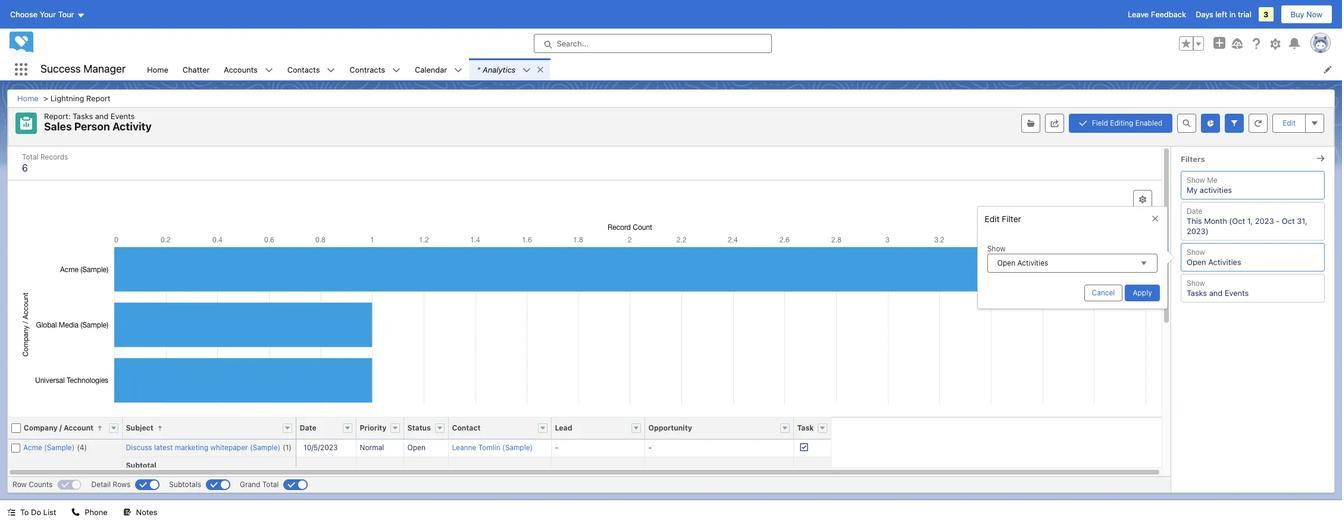 Task type: vqa. For each thing, say whether or not it's contained in the screenshot.
* Send Letter
no



Task type: locate. For each thing, give the bounding box(es) containing it.
text default image inside calendar list item
[[455, 66, 463, 74]]

days left in trial
[[1196, 10, 1252, 19]]

do
[[31, 507, 41, 517]]

days
[[1196, 10, 1214, 19]]

to do list button
[[0, 500, 63, 524]]

contracts list item
[[343, 58, 408, 80]]

buy now
[[1291, 10, 1323, 19]]

notes button
[[116, 500, 165, 524]]

feedback
[[1152, 10, 1187, 19]]

phone
[[85, 507, 108, 517]]

text default image
[[537, 65, 545, 74], [265, 66, 273, 74], [523, 66, 531, 74], [72, 508, 80, 516], [123, 508, 131, 516]]

home
[[147, 65, 168, 74]]

text default image inside "phone" button
[[72, 508, 80, 516]]

text default image inside accounts list item
[[265, 66, 273, 74]]

text default image right contacts
[[327, 66, 336, 74]]

text default image inside contracts list item
[[392, 66, 401, 74]]

list item
[[470, 58, 550, 80]]

calendar link
[[408, 58, 455, 80]]

success manager
[[40, 63, 126, 75]]

accounts
[[224, 65, 258, 74]]

chatter link
[[176, 58, 217, 80]]

tour
[[58, 10, 74, 19]]

success
[[40, 63, 81, 75]]

text default image for contacts
[[327, 66, 336, 74]]

text default image right contracts
[[392, 66, 401, 74]]

text default image left *
[[455, 66, 463, 74]]

your
[[40, 10, 56, 19]]

manager
[[84, 63, 126, 75]]

home link
[[140, 58, 176, 80]]

buy
[[1291, 10, 1305, 19]]

text default image left to on the bottom of page
[[7, 508, 15, 516]]

text default image
[[327, 66, 336, 74], [392, 66, 401, 74], [455, 66, 463, 74], [7, 508, 15, 516]]

phone button
[[65, 500, 115, 524]]

text default image inside contacts list item
[[327, 66, 336, 74]]

now
[[1307, 10, 1323, 19]]

3
[[1264, 10, 1269, 19]]

accounts list item
[[217, 58, 280, 80]]

list
[[140, 58, 1343, 80]]

*
[[477, 65, 481, 74]]

group
[[1180, 36, 1205, 51]]

list
[[43, 507, 56, 517]]

notes
[[136, 507, 157, 517]]

to
[[20, 507, 29, 517]]

to do list
[[20, 507, 56, 517]]

contacts
[[287, 65, 320, 74]]

leave
[[1128, 10, 1149, 19]]

analytics
[[483, 65, 516, 74]]



Task type: describe. For each thing, give the bounding box(es) containing it.
contacts link
[[280, 58, 327, 80]]

buy now button
[[1281, 5, 1333, 24]]

text default image for contracts
[[392, 66, 401, 74]]

list containing home
[[140, 58, 1343, 80]]

choose
[[10, 10, 38, 19]]

search... button
[[534, 34, 772, 53]]

list item containing *
[[470, 58, 550, 80]]

accounts link
[[217, 58, 265, 80]]

chatter
[[183, 65, 210, 74]]

choose your tour button
[[10, 5, 85, 24]]

text default image for calendar
[[455, 66, 463, 74]]

calendar list item
[[408, 58, 470, 80]]

leave feedback link
[[1128, 10, 1187, 19]]

calendar
[[415, 65, 447, 74]]

left
[[1216, 10, 1228, 19]]

contracts
[[350, 65, 385, 74]]

search...
[[557, 39, 589, 48]]

trial
[[1239, 10, 1252, 19]]

contracts link
[[343, 58, 392, 80]]

choose your tour
[[10, 10, 74, 19]]

text default image inside notes button
[[123, 508, 131, 516]]

in
[[1230, 10, 1236, 19]]

* analytics
[[477, 65, 516, 74]]

text default image inside to do list button
[[7, 508, 15, 516]]

leave feedback
[[1128, 10, 1187, 19]]

contacts list item
[[280, 58, 343, 80]]



